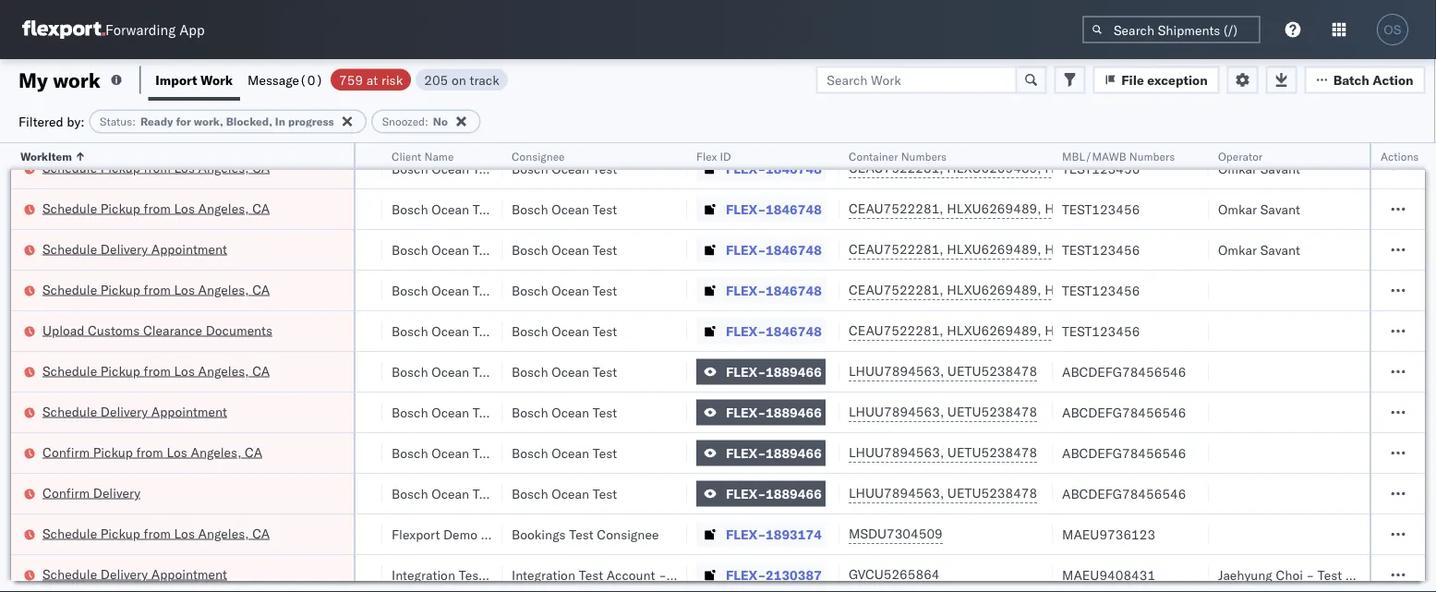Task type: locate. For each thing, give the bounding box(es) containing it.
at
[[367, 72, 378, 88]]

schedule delivery appointment button for 5,
[[43, 240, 227, 260]]

4 flex-1889466 from the top
[[726, 486, 822, 502]]

1 vertical spatial 14,
[[133, 404, 153, 420]]

1 vertical spatial savant
[[1261, 201, 1301, 217]]

abcdefg78456546
[[1063, 364, 1187, 380], [1063, 404, 1187, 420], [1063, 445, 1187, 461], [1063, 486, 1187, 502]]

flexport demo consignee
[[392, 526, 543, 542]]

flex-1846748 button
[[697, 156, 826, 182], [697, 156, 826, 182], [697, 196, 826, 222], [697, 196, 826, 222], [697, 237, 826, 263], [697, 237, 826, 263], [697, 278, 826, 304], [697, 278, 826, 304], [697, 318, 826, 344], [697, 318, 826, 344]]

ceau7522281, for 5th schedule pickup from los angeles, ca link from the bottom of the page
[[849, 160, 944, 176]]

4 ceau7522281, from the top
[[849, 282, 944, 298]]

pickup
[[101, 159, 140, 176], [101, 200, 140, 216], [101, 281, 140, 298], [101, 363, 140, 379], [93, 444, 133, 460], [101, 525, 140, 541]]

1 vertical spatial omkar savant
[[1219, 201, 1301, 217]]

1 schedule delivery appointment link from the top
[[43, 240, 227, 258]]

1 12:59 from the top
[[7, 160, 43, 176]]

schedule delivery appointment link up "confirm pickup from los angeles, ca"
[[43, 402, 227, 421]]

schedule delivery appointment button down 13,
[[43, 565, 227, 585]]

karl
[[670, 567, 694, 583]]

3 lhuu7894563, uetu5238478 from the top
[[849, 444, 1038, 461]]

schedule delivery appointment button up "9,"
[[43, 240, 227, 260]]

2022
[[149, 160, 181, 176], [149, 201, 181, 217], [149, 242, 181, 258], [149, 282, 181, 298], [148, 323, 180, 339], [156, 364, 189, 380], [156, 404, 189, 420], [147, 445, 180, 461], [148, 486, 181, 502]]

uetu5238478 for confirm delivery
[[948, 485, 1038, 501]]

4 schedule pickup from los angeles, ca from the top
[[43, 363, 270, 379]]

hlxu6269489,
[[947, 160, 1042, 176], [947, 200, 1042, 217], [947, 241, 1042, 257], [947, 282, 1042, 298], [947, 322, 1042, 339]]

pickup down 24,
[[101, 525, 140, 541]]

0 horizontal spatial numbers
[[901, 149, 947, 163]]

integration
[[512, 567, 576, 583]]

2 hlxu8034992 from the top
[[1045, 200, 1136, 217]]

5 ceau7522281, from the top
[[849, 322, 944, 339]]

1846748
[[766, 160, 822, 176], [766, 201, 822, 217], [766, 242, 822, 258], [766, 282, 822, 298], [766, 323, 822, 339]]

3 schedule delivery appointment from the top
[[43, 566, 227, 582]]

1 14, from the top
[[133, 364, 153, 380]]

pm for confirm pickup from los angeles, ca
[[39, 445, 59, 461]]

5:00 pm mst, dec 23, 2022
[[7, 445, 180, 461]]

pickup up customs
[[101, 281, 140, 298]]

mdt,
[[71, 160, 104, 176], [71, 201, 104, 217], [71, 242, 104, 258], [71, 282, 104, 298]]

6 resize handle column header from the left
[[665, 143, 687, 592]]

pickup for fourth schedule pickup from los angeles, ca button from the bottom of the page
[[101, 200, 140, 216]]

2 vertical spatial omkar savant
[[1219, 242, 1301, 258]]

ceau7522281, for 3rd schedule pickup from los angeles, ca link from the top of the page
[[849, 282, 944, 298]]

: left no
[[425, 115, 429, 128]]

confirm delivery
[[43, 485, 141, 501]]

2 fcl from the top
[[313, 201, 336, 217]]

23, for pickup
[[124, 445, 144, 461]]

2 vertical spatial appointment
[[151, 566, 227, 582]]

pickup for confirm pickup from los angeles, ca button
[[93, 444, 133, 460]]

schedule pickup from los angeles, ca down ready
[[43, 159, 270, 176]]

upload customs clearance documents link
[[43, 321, 273, 340]]

confirm right 7:00
[[43, 485, 90, 501]]

2 test123456 from the top
[[1063, 201, 1140, 217]]

0 vertical spatial savant
[[1261, 160, 1301, 176]]

mdt, for second schedule pickup from los angeles, ca link from the top of the page
[[71, 201, 104, 217]]

1846748 for 3rd schedule pickup from los angeles, ca link from the top of the page
[[766, 282, 822, 298]]

5, for 3rd schedule pickup from los angeles, ca link from the top of the page
[[134, 282, 146, 298]]

5, for second schedule pickup from los angeles, ca link from the top of the page
[[134, 201, 146, 217]]

: left ready
[[132, 115, 136, 128]]

2 vertical spatial savant
[[1261, 242, 1301, 258]]

2023 down 13,
[[144, 567, 176, 583]]

mst, down 12:59 am mst, jan 13, 2023
[[62, 567, 94, 583]]

flex-1889466 for confirm delivery
[[726, 486, 822, 502]]

3 fcl from the top
[[313, 242, 336, 258]]

4 hlxu6269489, from the top
[[947, 282, 1042, 298]]

1 : from the left
[[132, 115, 136, 128]]

1 vertical spatial 12:59 am mst, dec 14, 2022
[[7, 404, 189, 420]]

track
[[470, 72, 500, 88]]

1 vertical spatial omkar
[[1219, 201, 1258, 217]]

schedule delivery appointment for 14,
[[43, 403, 227, 419]]

2022 for the confirm pickup from los angeles, ca link
[[147, 445, 180, 461]]

1 horizontal spatial -
[[1307, 567, 1315, 583]]

2 vertical spatial schedule delivery appointment button
[[43, 565, 227, 585]]

pickup for third schedule pickup from los angeles, ca button from the bottom of the page
[[101, 281, 140, 298]]

1889466 for confirm delivery
[[766, 486, 822, 502]]

lhuu7894563, for schedule delivery appointment
[[849, 404, 944, 420]]

omkar savant
[[1219, 160, 1301, 176], [1219, 201, 1301, 217], [1219, 242, 1301, 258]]

12:59 am mst, jan 13, 2023
[[7, 526, 185, 542]]

2 flex-1846748 from the top
[[726, 201, 822, 217]]

savant
[[1261, 160, 1301, 176], [1261, 201, 1301, 217], [1261, 242, 1301, 258]]

4 5, from the top
[[134, 282, 146, 298]]

fcl for schedule delivery appointment link related to 14,
[[313, 404, 336, 420]]

ocean fcl
[[272, 160, 336, 176], [272, 201, 336, 217], [272, 242, 336, 258], [272, 282, 336, 298], [272, 323, 336, 339], [272, 364, 336, 380], [272, 404, 336, 420], [272, 526, 336, 542], [272, 567, 336, 583]]

gvcu5265864
[[849, 566, 940, 583]]

1 test123456 from the top
[[1063, 160, 1140, 176]]

8 resize handle column header from the left
[[1031, 143, 1053, 592]]

los for 5th schedule pickup from los angeles, ca link from the bottom of the page
[[174, 159, 195, 176]]

flex-1893174
[[726, 526, 822, 542]]

1 vertical spatial confirm
[[43, 485, 90, 501]]

confirm
[[43, 444, 90, 460], [43, 485, 90, 501]]

9:30
[[7, 567, 35, 583]]

7 resize handle column header from the left
[[818, 143, 840, 592]]

snooze
[[213, 149, 250, 163]]

1846748 for upload customs clearance documents link
[[766, 323, 822, 339]]

10 resize handle column header from the left
[[1348, 143, 1370, 592]]

ceau7522281, hlxu6269489, hlxu8034992
[[849, 160, 1136, 176], [849, 200, 1136, 217], [849, 241, 1136, 257], [849, 282, 1136, 298], [849, 322, 1136, 339]]

on
[[452, 72, 466, 88]]

schedule pickup from los angeles, ca button down 'upload customs clearance documents' button
[[43, 362, 270, 382]]

12:59 am mdt, nov 5, 2022
[[7, 160, 181, 176], [7, 201, 181, 217], [7, 242, 181, 258], [7, 282, 181, 298]]

test
[[473, 160, 497, 176], [593, 160, 617, 176], [473, 201, 497, 217], [593, 201, 617, 217], [473, 242, 497, 258], [593, 242, 617, 258], [473, 282, 497, 298], [593, 282, 617, 298], [473, 323, 497, 339], [593, 323, 617, 339], [473, 364, 497, 380], [593, 364, 617, 380], [473, 404, 497, 420], [593, 404, 617, 420], [473, 445, 497, 461], [593, 445, 617, 461], [473, 486, 497, 502], [593, 486, 617, 502], [569, 526, 594, 542], [579, 567, 603, 583], [1318, 567, 1343, 583]]

1 resize handle column header from the left
[[182, 143, 204, 592]]

1 hlxu6269489, from the top
[[947, 160, 1042, 176]]

schedule delivery appointment up "confirm pickup from los angeles, ca"
[[43, 403, 227, 419]]

3 hlxu8034992 from the top
[[1045, 241, 1136, 257]]

1 omkar from the top
[[1219, 160, 1258, 176]]

numbers
[[901, 149, 947, 163], [1130, 149, 1175, 163]]

23, down 13,
[[121, 567, 141, 583]]

from down 24,
[[144, 525, 171, 541]]

schedule pickup from los angeles, ca button up upload customs clearance documents
[[43, 280, 270, 301]]

2 vertical spatial schedule delivery appointment link
[[43, 565, 227, 583]]

2 : from the left
[[425, 115, 429, 128]]

work,
[[194, 115, 223, 128]]

1 mdt, from the top
[[71, 160, 104, 176]]

omkar for second schedule pickup from los angeles, ca link from the top of the page
[[1219, 201, 1258, 217]]

schedule pickup from los angeles, ca link down 24,
[[43, 524, 270, 543]]

1 vertical spatial jan
[[97, 567, 117, 583]]

schedule pickup from los angeles, ca for 3rd schedule pickup from los angeles, ca link from the top of the page
[[43, 281, 270, 298]]

my work
[[18, 67, 101, 92]]

1 vertical spatial pm
[[39, 567, 59, 583]]

1 schedule delivery appointment button from the top
[[43, 240, 227, 260]]

759 at risk
[[339, 72, 403, 88]]

1 5, from the top
[[134, 160, 146, 176]]

3 appointment from the top
[[151, 566, 227, 582]]

0 vertical spatial 23,
[[124, 445, 144, 461]]

flex-1846748 for second schedule pickup from los angeles, ca link from the top of the page
[[726, 201, 822, 217]]

2 hlxu6269489, from the top
[[947, 200, 1042, 217]]

0 vertical spatial 14,
[[133, 364, 153, 380]]

numbers right mbl/mawb
[[1130, 149, 1175, 163]]

dec up "5:00 pm mst, dec 23, 2022"
[[106, 404, 130, 420]]

7 fcl from the top
[[313, 404, 336, 420]]

angeles, inside button
[[191, 444, 242, 460]]

batch
[[1334, 72, 1370, 88]]

1 abcdefg78456546 from the top
[[1063, 364, 1187, 380]]

4 1846748 from the top
[[766, 282, 822, 298]]

1 ocean fcl from the top
[[272, 160, 336, 176]]

pickup up the 7:00 am mst, dec 24, 2022
[[93, 444, 133, 460]]

am
[[47, 160, 68, 176], [47, 201, 68, 217], [47, 242, 68, 258], [47, 282, 68, 298], [47, 323, 68, 339], [47, 364, 68, 380], [47, 404, 68, 420], [39, 486, 60, 502], [47, 526, 68, 542]]

mst, down "5:00 pm mst, dec 23, 2022"
[[63, 486, 95, 502]]

uetu5238478 for schedule delivery appointment
[[948, 404, 1038, 420]]

0 vertical spatial schedule delivery appointment button
[[43, 240, 227, 260]]

hlxu8034992
[[1045, 160, 1136, 176], [1045, 200, 1136, 217], [1045, 241, 1136, 257], [1045, 282, 1136, 298], [1045, 322, 1136, 339]]

jan down 12:59 am mst, jan 13, 2023
[[97, 567, 117, 583]]

mbl/mawb numbers button
[[1053, 145, 1191, 164]]

3 schedule delivery appointment link from the top
[[43, 565, 227, 583]]

schedule pickup from los angeles, ca down 'upload customs clearance documents' button
[[43, 363, 270, 379]]

1 omkar savant from the top
[[1219, 160, 1301, 176]]

12:00
[[7, 323, 43, 339]]

4 12:59 am mdt, nov 5, 2022 from the top
[[7, 282, 181, 298]]

12:59 am mst, dec 14, 2022 up "5:00 pm mst, dec 23, 2022"
[[7, 404, 189, 420]]

205 on track
[[424, 72, 500, 88]]

9:30 pm mst, jan 23, 2023
[[7, 567, 176, 583]]

schedule pickup from los angeles, ca button down 24,
[[43, 524, 270, 545]]

3 schedule delivery appointment button from the top
[[43, 565, 227, 585]]

9 fcl from the top
[[313, 567, 336, 583]]

0 vertical spatial pm
[[39, 445, 59, 461]]

3 1889466 from the top
[[766, 445, 822, 461]]

my
[[18, 67, 48, 92]]

schedule pickup from los angeles, ca up upload customs clearance documents
[[43, 281, 270, 298]]

from
[[144, 159, 171, 176], [144, 200, 171, 216], [144, 281, 171, 298], [144, 363, 171, 379], [136, 444, 163, 460], [144, 525, 171, 541]]

operator
[[1219, 149, 1263, 163]]

schedule pickup from los angeles, ca link down 'upload customs clearance documents' button
[[43, 362, 270, 380]]

2023
[[153, 526, 185, 542], [144, 567, 176, 583]]

0 horizontal spatial :
[[132, 115, 136, 128]]

angeles, for the confirm pickup from los angeles, ca link
[[191, 444, 242, 460]]

0 vertical spatial 2023
[[153, 526, 185, 542]]

resize handle column header for workitem
[[332, 143, 354, 592]]

1 ceau7522281, from the top
[[849, 160, 944, 176]]

los for first schedule pickup from los angeles, ca link from the bottom
[[174, 525, 195, 541]]

flex-1889466 for schedule delivery appointment
[[726, 404, 822, 420]]

angeles, for 3rd schedule pickup from los angeles, ca link from the top of the page
[[198, 281, 249, 298]]

5 ocean fcl from the top
[[272, 323, 336, 339]]

14, up "confirm pickup from los angeles, ca"
[[133, 404, 153, 420]]

5 ceau7522281, hlxu6269489, hlxu8034992 from the top
[[849, 322, 1136, 339]]

nov
[[107, 160, 131, 176], [107, 201, 131, 217], [107, 242, 131, 258], [107, 282, 131, 298], [106, 323, 130, 339]]

2 schedule pickup from los angeles, ca button from the top
[[43, 199, 270, 219]]

confirm for pm
[[43, 444, 90, 460]]

jan
[[106, 526, 126, 542], [97, 567, 117, 583]]

delivery inside button
[[93, 485, 141, 501]]

import work
[[156, 72, 233, 88]]

mst, up confirm delivery
[[62, 445, 94, 461]]

2022 for 3rd schedule pickup from los angeles, ca link from the top of the page
[[149, 282, 181, 298]]

hlxu8034992 for upload customs clearance documents link
[[1045, 322, 1136, 339]]

3 test123456 from the top
[[1063, 242, 1140, 258]]

container
[[849, 149, 899, 163]]

resize handle column header
[[182, 143, 204, 592], [240, 143, 262, 592], [332, 143, 354, 592], [360, 143, 383, 592], [480, 143, 503, 592], [665, 143, 687, 592], [818, 143, 840, 592], [1031, 143, 1053, 592], [1187, 143, 1209, 592], [1348, 143, 1370, 592], [1403, 143, 1426, 592]]

2 schedule delivery appointment link from the top
[[43, 402, 227, 421]]

lhuu7894563, uetu5238478
[[849, 363, 1038, 379], [849, 404, 1038, 420], [849, 444, 1038, 461], [849, 485, 1038, 501]]

1 vertical spatial appointment
[[151, 403, 227, 419]]

1893174
[[766, 526, 822, 542]]

1 horizontal spatial :
[[425, 115, 429, 128]]

dec up the 7:00 am mst, dec 24, 2022
[[97, 445, 121, 461]]

bosch
[[392, 160, 428, 176], [512, 160, 548, 176], [392, 201, 428, 217], [512, 201, 548, 217], [392, 242, 428, 258], [512, 242, 548, 258], [392, 282, 428, 298], [512, 282, 548, 298], [392, 323, 428, 339], [512, 323, 548, 339], [392, 364, 428, 380], [512, 364, 548, 380], [392, 404, 428, 420], [512, 404, 548, 420], [392, 445, 428, 461], [512, 445, 548, 461], [392, 486, 428, 502], [512, 486, 548, 502]]

: for status
[[132, 115, 136, 128]]

confirm right 5:00
[[43, 444, 90, 460]]

3 schedule pickup from los angeles, ca from the top
[[43, 281, 270, 298]]

9 flex- from the top
[[726, 486, 766, 502]]

confirm delivery button
[[43, 484, 141, 504]]

lhuu7894563, for confirm pickup from los angeles, ca
[[849, 444, 944, 461]]

progress
[[288, 115, 334, 128]]

appointment for 9:30 pm mst, jan 23, 2023
[[151, 566, 227, 582]]

omkar savant for second schedule pickup from los angeles, ca link from the top of the page
[[1219, 201, 1301, 217]]

message
[[248, 72, 299, 88]]

schedule pickup from los angeles, ca link down workitem button at top
[[43, 199, 270, 218]]

11 flex- from the top
[[726, 567, 766, 583]]

test123456
[[1063, 160, 1140, 176], [1063, 201, 1140, 217], [1063, 242, 1140, 258], [1063, 282, 1140, 298], [1063, 323, 1140, 339]]

(0)
[[299, 72, 323, 88]]

205
[[424, 72, 448, 88]]

los inside button
[[167, 444, 187, 460]]

from up 24,
[[136, 444, 163, 460]]

schedule pickup from los angeles, ca link
[[43, 158, 270, 177], [43, 199, 270, 218], [43, 280, 270, 299], [43, 362, 270, 380], [43, 524, 270, 543]]

- left karl
[[659, 567, 667, 583]]

ca
[[252, 159, 270, 176], [252, 200, 270, 216], [252, 281, 270, 298], [252, 363, 270, 379], [245, 444, 262, 460], [252, 525, 270, 541]]

mdt, for 5th schedule pickup from los angeles, ca link from the bottom of the page
[[71, 160, 104, 176]]

flex-1846748
[[726, 160, 822, 176], [726, 201, 822, 217], [726, 242, 822, 258], [726, 282, 822, 298], [726, 323, 822, 339]]

pm right 9:30
[[39, 567, 59, 583]]

4 uetu5238478 from the top
[[948, 485, 1038, 501]]

2 vertical spatial schedule delivery appointment
[[43, 566, 227, 582]]

2 1846748 from the top
[[766, 201, 822, 217]]

schedule pickup from los angeles, ca link up upload customs clearance documents
[[43, 280, 270, 299]]

3 1846748 from the top
[[766, 242, 822, 258]]

dec left 24,
[[98, 486, 122, 502]]

0 vertical spatial 12:59 am mst, dec 14, 2022
[[7, 364, 189, 380]]

0 vertical spatial schedule delivery appointment link
[[43, 240, 227, 258]]

2 12:59 am mdt, nov 5, 2022 from the top
[[7, 201, 181, 217]]

schedule pickup from los angeles, ca link down ready
[[43, 158, 270, 177]]

nov for 3rd schedule pickup from los angeles, ca link from the top of the page
[[107, 282, 131, 298]]

angeles, for second schedule pickup from los angeles, ca link from the top of the page
[[198, 200, 249, 216]]

2022 for 5th schedule pickup from los angeles, ca link from the bottom of the page
[[149, 160, 181, 176]]

1 vertical spatial schedule delivery appointment button
[[43, 402, 227, 423]]

omkar
[[1219, 160, 1258, 176], [1219, 201, 1258, 217], [1219, 242, 1258, 258]]

23, up 24,
[[124, 445, 144, 461]]

5 schedule pickup from los angeles, ca button from the top
[[43, 524, 270, 545]]

resize handle column header for mbl/mawb numbers
[[1187, 143, 1209, 592]]

2 5, from the top
[[134, 201, 146, 217]]

schedule delivery appointment link down 13,
[[43, 565, 227, 583]]

fcl for schedule delivery appointment link for 5,
[[313, 242, 336, 258]]

numbers for container numbers
[[901, 149, 947, 163]]

3 uetu5238478 from the top
[[948, 444, 1038, 461]]

0 vertical spatial confirm
[[43, 444, 90, 460]]

4 test123456 from the top
[[1063, 282, 1140, 298]]

schedule delivery appointment up "9,"
[[43, 241, 227, 257]]

dec for confirm delivery
[[98, 486, 122, 502]]

Search Shipments (/) text field
[[1083, 16, 1261, 43]]

1 vertical spatial schedule delivery appointment
[[43, 403, 227, 419]]

12:59 am mdt, nov 5, 2022 for second schedule pickup from los angeles, ca link from the top of the page
[[7, 201, 181, 217]]

Search Work text field
[[816, 66, 1017, 94]]

client name
[[392, 149, 454, 163]]

los for fourth schedule pickup from los angeles, ca link from the top of the page
[[174, 363, 195, 379]]

numbers right container
[[901, 149, 947, 163]]

14, down "9,"
[[133, 364, 153, 380]]

2 confirm from the top
[[43, 485, 90, 501]]

1 vertical spatial schedule delivery appointment link
[[43, 402, 227, 421]]

3 abcdefg78456546 from the top
[[1063, 445, 1187, 461]]

pickup down deadline button on the left
[[101, 200, 140, 216]]

pickup down status
[[101, 159, 140, 176]]

2 pm from the top
[[39, 567, 59, 583]]

mst, down confirm delivery button
[[71, 526, 103, 542]]

pickup for fourth schedule pickup from los angeles, ca button
[[101, 363, 140, 379]]

confirm pickup from los angeles, ca button
[[43, 443, 262, 463]]

from inside the confirm pickup from los angeles, ca link
[[136, 444, 163, 460]]

mst, up "5:00 pm mst, dec 23, 2022"
[[71, 404, 103, 420]]

abcdefg78456546 for confirm pickup from los angeles, ca
[[1063, 445, 1187, 461]]

8 schedule from the top
[[43, 566, 97, 582]]

nov for second schedule pickup from los angeles, ca link from the top of the page
[[107, 201, 131, 217]]

7 flex- from the top
[[726, 404, 766, 420]]

0 vertical spatial jan
[[106, 526, 126, 542]]

- right choi in the bottom of the page
[[1307, 567, 1315, 583]]

hlxu8034992 for 3rd schedule pickup from los angeles, ca link from the top of the page
[[1045, 282, 1136, 298]]

pm right 5:00
[[39, 445, 59, 461]]

1 numbers from the left
[[901, 149, 947, 163]]

5 flex-1846748 from the top
[[726, 323, 822, 339]]

2 vertical spatial omkar
[[1219, 242, 1258, 258]]

23, for delivery
[[121, 567, 141, 583]]

resize handle column header for deadline
[[182, 143, 204, 592]]

customs
[[88, 322, 140, 338]]

pickup down customs
[[101, 363, 140, 379]]

jan left 13,
[[106, 526, 126, 542]]

12:59 am mst, dec 14, 2022
[[7, 364, 189, 380], [7, 404, 189, 420]]

3 savant from the top
[[1261, 242, 1301, 258]]

1 ceau7522281, hlxu6269489, hlxu8034992 from the top
[[849, 160, 1136, 176]]

0 vertical spatial omkar savant
[[1219, 160, 1301, 176]]

file
[[1122, 72, 1145, 88]]

schedule pickup from los angeles, ca down workitem button at top
[[43, 200, 270, 216]]

schedule pickup from los angeles, ca down 24,
[[43, 525, 270, 541]]

1 vertical spatial 2023
[[144, 567, 176, 583]]

2 appointment from the top
[[151, 403, 227, 419]]

1846748 for second schedule pickup from los angeles, ca link from the top of the page
[[766, 201, 822, 217]]

mst,
[[71, 323, 103, 339], [71, 364, 103, 380], [71, 404, 103, 420], [62, 445, 94, 461], [63, 486, 95, 502], [71, 526, 103, 542], [62, 567, 94, 583]]

2023 for 12:59 am mst, jan 13, 2023
[[153, 526, 185, 542]]

2 ceau7522281, from the top
[[849, 200, 944, 217]]

flex-1889466 for confirm pickup from los angeles, ca
[[726, 445, 822, 461]]

angeles, for 5th schedule pickup from los angeles, ca link from the bottom of the page
[[198, 159, 249, 176]]

for
[[176, 115, 191, 128]]

schedule pickup from los angeles, ca button down ready
[[43, 158, 270, 179]]

schedule delivery appointment for 5,
[[43, 241, 227, 257]]

5 hlxu6269489, from the top
[[947, 322, 1042, 339]]

10 flex- from the top
[[726, 526, 766, 542]]

1 horizontal spatial numbers
[[1130, 149, 1175, 163]]

5 1846748 from the top
[[766, 323, 822, 339]]

container numbers button
[[840, 145, 1035, 164]]

0 vertical spatial schedule delivery appointment
[[43, 241, 227, 257]]

filtered
[[18, 113, 63, 129]]

2023 right 13,
[[153, 526, 185, 542]]

0 horizontal spatial -
[[659, 567, 667, 583]]

0 vertical spatial appointment
[[151, 241, 227, 257]]

consignee for flexport demo consignee
[[481, 526, 543, 542]]

schedule delivery appointment button up "confirm pickup from los angeles, ca"
[[43, 402, 227, 423]]

schedule pickup from los angeles, ca button down workitem button at top
[[43, 199, 270, 219]]

5 fcl from the top
[[313, 323, 336, 339]]

0 vertical spatial omkar
[[1219, 160, 1258, 176]]

schedule delivery appointment link up "9,"
[[43, 240, 227, 258]]

schedule delivery appointment down 13,
[[43, 566, 227, 582]]

upload
[[43, 322, 84, 338]]

no
[[433, 115, 448, 128]]

4 schedule from the top
[[43, 281, 97, 298]]

flex-1893174 button
[[697, 522, 826, 547], [697, 522, 826, 547]]

1889466
[[766, 364, 822, 380], [766, 404, 822, 420], [766, 445, 822, 461], [766, 486, 822, 502]]

1 vertical spatial 23,
[[121, 567, 141, 583]]

1 fcl from the top
[[313, 160, 336, 176]]

12:59 am mst, dec 14, 2022 down 12:00 am mst, nov 9, 2022
[[7, 364, 189, 380]]

2 ceau7522281, hlxu6269489, hlxu8034992 from the top
[[849, 200, 1136, 217]]

test123456 for 3rd schedule pickup from los angeles, ca link from the top of the page
[[1063, 282, 1140, 298]]



Task type: vqa. For each thing, say whether or not it's contained in the screenshot.
bottom the Studio
no



Task type: describe. For each thing, give the bounding box(es) containing it.
dec for confirm pickup from los angeles, ca
[[97, 445, 121, 461]]

mbl/mawb numbers
[[1063, 149, 1175, 163]]

24,
[[125, 486, 145, 502]]

13,
[[130, 526, 150, 542]]

1 savant from the top
[[1261, 160, 1301, 176]]

forwarding app
[[105, 21, 205, 38]]

: for snoozed
[[425, 115, 429, 128]]

4 flex- from the top
[[726, 282, 766, 298]]

11 resize handle column header from the left
[[1403, 143, 1426, 592]]

flex id
[[697, 149, 731, 163]]

work
[[53, 67, 101, 92]]

appointment for 12:59 am mdt, nov 5, 2022
[[151, 241, 227, 257]]

2 - from the left
[[1307, 567, 1315, 583]]

3 omkar from the top
[[1219, 242, 1258, 258]]

confirm pickup from los angeles, ca
[[43, 444, 262, 460]]

1 lhuu7894563, uetu5238478 from the top
[[849, 363, 1038, 379]]

8 flex- from the top
[[726, 445, 766, 461]]

ceau7522281, for upload customs clearance documents link
[[849, 322, 944, 339]]

3 ceau7522281, hlxu6269489, hlxu8034992 from the top
[[849, 241, 1136, 257]]

6 ocean fcl from the top
[[272, 364, 336, 380]]

4 schedule pickup from los angeles, ca button from the top
[[43, 362, 270, 382]]

client
[[392, 149, 422, 163]]

schedule delivery appointment link for 23,
[[43, 565, 227, 583]]

pickup for first schedule pickup from los angeles, ca button from the bottom of the page
[[101, 525, 140, 541]]

delivery for 23,
[[101, 566, 148, 582]]

ceau7522281, for second schedule pickup from los angeles, ca link from the top of the page
[[849, 200, 944, 217]]

flexport. image
[[22, 20, 105, 39]]

ca for third schedule pickup from los angeles, ca button from the bottom of the page
[[252, 281, 270, 298]]

omkar savant for 5th schedule pickup from los angeles, ca link from the bottom of the page
[[1219, 160, 1301, 176]]

confirm pickup from los angeles, ca link
[[43, 443, 262, 461]]

mdt, for 3rd schedule pickup from los angeles, ca link from the top of the page
[[71, 282, 104, 298]]

2 resize handle column header from the left
[[240, 143, 262, 592]]

7:00 am mst, dec 24, 2022
[[7, 486, 181, 502]]

2 schedule pickup from los angeles, ca link from the top
[[43, 199, 270, 218]]

resize handle column header for flex id
[[818, 143, 840, 592]]

3 schedule from the top
[[43, 241, 97, 257]]

jan for 13,
[[106, 526, 126, 542]]

3 12:59 from the top
[[7, 242, 43, 258]]

1846748 for 5th schedule pickup from los angeles, ca link from the bottom of the page
[[766, 160, 822, 176]]

mst, left "9,"
[[71, 323, 103, 339]]

4 12:59 from the top
[[7, 282, 43, 298]]

flex-1846748 for upload customs clearance documents link
[[726, 323, 822, 339]]

mode
[[272, 149, 300, 163]]

schedule delivery appointment link for 5,
[[43, 240, 227, 258]]

workitem button
[[11, 145, 335, 164]]

fcl for schedule delivery appointment link related to 23,
[[313, 567, 336, 583]]

2 12:59 am mst, dec 14, 2022 from the top
[[7, 404, 189, 420]]

schedule delivery appointment link for 14,
[[43, 402, 227, 421]]

2 12:59 from the top
[[7, 201, 43, 217]]

status : ready for work, blocked, in progress
[[100, 115, 334, 128]]

flex-1846748 for 3rd schedule pickup from los angeles, ca link from the top of the page
[[726, 282, 822, 298]]

12:59 am mdt, nov 5, 2022 for 5th schedule pickup from los angeles, ca link from the bottom of the page
[[7, 160, 181, 176]]

5:00
[[7, 445, 35, 461]]

consignee inside button
[[512, 149, 565, 163]]

hlxu8034992 for second schedule pickup from los angeles, ca link from the top of the page
[[1045, 200, 1136, 217]]

workitem
[[20, 149, 72, 163]]

os
[[1384, 23, 1402, 36]]

3 hlxu6269489, from the top
[[947, 241, 1042, 257]]

account
[[607, 567, 656, 583]]

1 lhuu7894563, from the top
[[849, 363, 944, 379]]

schedule delivery appointment button for 14,
[[43, 402, 227, 423]]

4 ocean fcl from the top
[[272, 282, 336, 298]]

7 ocean fcl from the top
[[272, 404, 336, 420]]

abcdefg78456546 for schedule delivery appointment
[[1063, 404, 1187, 420]]

lhuu7894563, uetu5238478 for confirm pickup from los angeles, ca
[[849, 444, 1038, 461]]

uetu5238478 for confirm pickup from los angeles, ca
[[948, 444, 1038, 461]]

lagerfeld
[[697, 567, 752, 583]]

resize handle column header for container numbers
[[1031, 143, 1053, 592]]

lhuu7894563, uetu5238478 for schedule delivery appointment
[[849, 404, 1038, 420]]

demo
[[443, 526, 478, 542]]

ca for fourth schedule pickup from los angeles, ca button
[[252, 363, 270, 379]]

8 ocean fcl from the top
[[272, 526, 336, 542]]

6 12:59 from the top
[[7, 404, 43, 420]]

container numbers
[[849, 149, 947, 163]]

1 flex-1889466 from the top
[[726, 364, 822, 380]]

1889466 for confirm pickup from los angeles, ca
[[766, 445, 822, 461]]

flex-2130387
[[726, 567, 822, 583]]

confirm for am
[[43, 485, 90, 501]]

hlxu8034992 for 5th schedule pickup from los angeles, ca link from the bottom of the page
[[1045, 160, 1136, 176]]

app
[[179, 21, 205, 38]]

2 savant from the top
[[1261, 201, 1301, 217]]

1 flex- from the top
[[726, 160, 766, 176]]

nov for upload customs clearance documents link
[[106, 323, 130, 339]]

from up upload customs clearance documents
[[144, 281, 171, 298]]

dec down customs
[[106, 364, 130, 380]]

actions
[[1381, 149, 1419, 163]]

5 schedule from the top
[[43, 363, 97, 379]]

test123456 for second schedule pickup from los angeles, ca link from the top of the page
[[1063, 201, 1140, 217]]

1889466 for schedule delivery appointment
[[766, 404, 822, 420]]

1 schedule pickup from los angeles, ca link from the top
[[43, 158, 270, 177]]

los for 3rd schedule pickup from los angeles, ca link from the top of the page
[[174, 281, 195, 298]]

clearance
[[143, 322, 202, 338]]

from down workitem button at top
[[144, 200, 171, 216]]

12:00 am mst, nov 9, 2022
[[7, 323, 180, 339]]

name
[[425, 149, 454, 163]]

3 ceau7522281, from the top
[[849, 241, 944, 257]]

2130387
[[766, 567, 822, 583]]

2 flex- from the top
[[726, 201, 766, 217]]

risk
[[381, 72, 403, 88]]

fcl for 5th schedule pickup from los angeles, ca link from the bottom of the page
[[313, 160, 336, 176]]

mst, down 12:00 am mst, nov 9, 2022
[[71, 364, 103, 380]]

fcl for 3rd schedule pickup from los angeles, ca link from the top of the page
[[313, 282, 336, 298]]

1 12:59 am mst, dec 14, 2022 from the top
[[7, 364, 189, 380]]

flex
[[697, 149, 717, 163]]

delivery for 14,
[[101, 403, 148, 419]]

import work button
[[148, 59, 240, 101]]

hlxu6269489, for 5th schedule pickup from los angeles, ca link from the bottom of the page
[[947, 160, 1042, 176]]

1 - from the left
[[659, 567, 667, 583]]

5 12:59 from the top
[[7, 364, 43, 380]]

in
[[275, 115, 285, 128]]

6 flex- from the top
[[726, 364, 766, 380]]

2022 for upload customs clearance documents link
[[148, 323, 180, 339]]

7 schedule from the top
[[43, 525, 97, 541]]

lhuu7894563, uetu5238478 for confirm delivery
[[849, 485, 1038, 501]]

8 fcl from the top
[[313, 526, 336, 542]]

snoozed
[[382, 115, 425, 128]]

jaehyung
[[1219, 567, 1273, 583]]

deadline button
[[0, 145, 186, 164]]

schedule delivery appointment for 23,
[[43, 566, 227, 582]]

resize handle column header for consignee
[[665, 143, 687, 592]]

omkar for 5th schedule pickup from los angeles, ca link from the bottom of the page
[[1219, 160, 1258, 176]]

schedule pickup from los angeles, ca for 5th schedule pickup from los angeles, ca link from the bottom of the page
[[43, 159, 270, 176]]

msdu7304509
[[849, 526, 943, 542]]

maeu9408431
[[1063, 567, 1156, 583]]

flex id button
[[687, 145, 821, 164]]

5 flex- from the top
[[726, 323, 766, 339]]

7:00
[[7, 486, 35, 502]]

12:59 am mdt, nov 5, 2022 for 3rd schedule pickup from los angeles, ca link from the top of the page
[[7, 282, 181, 298]]

exception
[[1148, 72, 1208, 88]]

upload customs clearance documents button
[[43, 321, 273, 341]]

flex-1846748 for 5th schedule pickup from los angeles, ca link from the bottom of the page
[[726, 160, 822, 176]]

6 schedule from the top
[[43, 403, 97, 419]]

jaehyung choi - test origin agent
[[1219, 567, 1419, 583]]

ca for first schedule pickup from los angeles, ca button from the top of the page
[[252, 159, 270, 176]]

schedule pickup from los angeles, ca for first schedule pickup from los angeles, ca link from the bottom
[[43, 525, 270, 541]]

3 schedule pickup from los angeles, ca link from the top
[[43, 280, 270, 299]]

choi
[[1276, 567, 1304, 583]]

3 mdt, from the top
[[71, 242, 104, 258]]

2022 for second schedule pickup from los angeles, ca link from the top of the page
[[149, 201, 181, 217]]

os button
[[1372, 8, 1415, 51]]

9 ocean fcl from the top
[[272, 567, 336, 583]]

2022 for confirm delivery link
[[148, 486, 181, 502]]

batch action
[[1334, 72, 1414, 88]]

schedule pickup from los angeles, ca for fourth schedule pickup from los angeles, ca link from the top of the page
[[43, 363, 270, 379]]

resize handle column header for client name
[[480, 143, 503, 592]]

test123456 for 5th schedule pickup from los angeles, ca link from the bottom of the page
[[1063, 160, 1140, 176]]

status
[[100, 115, 132, 128]]

by:
[[67, 113, 85, 129]]

blocked,
[[226, 115, 272, 128]]

import
[[156, 72, 197, 88]]

nov for 5th schedule pickup from los angeles, ca link from the bottom of the page
[[107, 160, 131, 176]]

3 5, from the top
[[134, 242, 146, 258]]

5 schedule pickup from los angeles, ca link from the top
[[43, 524, 270, 543]]

3 flex- from the top
[[726, 242, 766, 258]]

1 schedule from the top
[[43, 159, 97, 176]]

1 1889466 from the top
[[766, 364, 822, 380]]

integration test account - karl lagerfeld
[[512, 567, 752, 583]]

ca for confirm pickup from los angeles, ca button
[[245, 444, 262, 460]]

filtered by:
[[18, 113, 85, 129]]

upload customs clearance documents
[[43, 322, 273, 338]]

work
[[201, 72, 233, 88]]

numbers for mbl/mawb numbers
[[1130, 149, 1175, 163]]

forwarding
[[105, 21, 176, 38]]

6 fcl from the top
[[313, 364, 336, 380]]

2 ocean fcl from the top
[[272, 201, 336, 217]]

1 schedule pickup from los angeles, ca button from the top
[[43, 158, 270, 179]]

client name button
[[383, 145, 484, 164]]

message (0)
[[248, 72, 323, 88]]

fcl for upload customs clearance documents link
[[313, 323, 336, 339]]

from down 'upload customs clearance documents' button
[[144, 363, 171, 379]]

los for second schedule pickup from los angeles, ca link from the top of the page
[[174, 200, 195, 216]]

origin
[[1346, 567, 1382, 583]]

abcdefg78456546 for confirm delivery
[[1063, 486, 1187, 502]]

4 ceau7522281, hlxu6269489, hlxu8034992 from the top
[[849, 282, 1136, 298]]

2023 for 9:30 pm mst, jan 23, 2023
[[144, 567, 176, 583]]

2 14, from the top
[[133, 404, 153, 420]]

consignee button
[[503, 145, 669, 164]]

3 flex-1846748 from the top
[[726, 242, 822, 258]]

from down ready
[[144, 159, 171, 176]]

snoozed : no
[[382, 115, 448, 128]]

los for the confirm pickup from los angeles, ca link
[[167, 444, 187, 460]]

pm for schedule delivery appointment
[[39, 567, 59, 583]]

759
[[339, 72, 363, 88]]

fcl for second schedule pickup from los angeles, ca link from the top of the page
[[313, 201, 336, 217]]

confirm delivery link
[[43, 484, 141, 502]]

schedule delivery appointment button for 23,
[[43, 565, 227, 585]]

documents
[[206, 322, 273, 338]]

2 schedule from the top
[[43, 200, 97, 216]]

1 uetu5238478 from the top
[[948, 363, 1038, 379]]

7 12:59 from the top
[[7, 526, 43, 542]]

id
[[720, 149, 731, 163]]

forwarding app link
[[22, 20, 205, 39]]

3 omkar savant from the top
[[1219, 242, 1301, 258]]

4 schedule pickup from los angeles, ca link from the top
[[43, 362, 270, 380]]

hlxu6269489, for upload customs clearance documents link
[[947, 322, 1042, 339]]

3 12:59 am mdt, nov 5, 2022 from the top
[[7, 242, 181, 258]]

hlxu6269489, for 3rd schedule pickup from los angeles, ca link from the top of the page
[[947, 282, 1042, 298]]

consignee for bookings test consignee
[[597, 526, 659, 542]]

flexport
[[392, 526, 440, 542]]

mbl/mawb
[[1063, 149, 1127, 163]]

9,
[[133, 323, 145, 339]]

delivery for 5,
[[101, 241, 148, 257]]

3 ocean fcl from the top
[[272, 242, 336, 258]]

ready
[[140, 115, 173, 128]]

3 schedule pickup from los angeles, ca button from the top
[[43, 280, 270, 301]]



